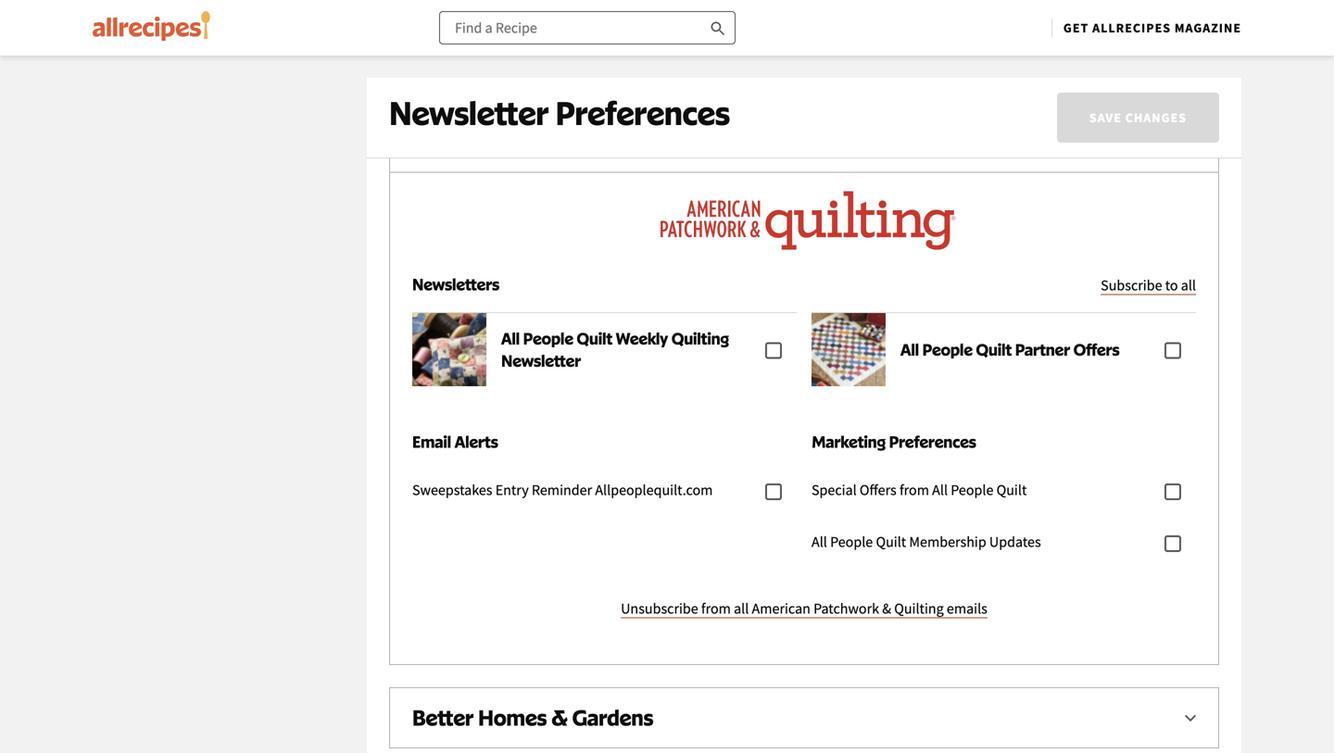 Task type: vqa. For each thing, say whether or not it's contained in the screenshot.
ACCOUNT image
no



Task type: describe. For each thing, give the bounding box(es) containing it.
sweepstakes entry reminder allpeoplequilt.com
[[412, 481, 713, 499]]

1 horizontal spatial &
[[882, 600, 891, 618]]

people for all people quilt partner offers
[[923, 340, 973, 360]]

alerts
[[455, 432, 498, 452]]

unsubscribe from all american patchwork & quilting emails link
[[621, 599, 988, 619]]

people for all people quilt weekly quilting newsletter
[[523, 328, 573, 348]]

weekly
[[616, 328, 668, 348]]

quilt for weekly
[[577, 328, 613, 348]]

american
[[752, 600, 811, 618]]

2 horizontal spatial from
[[900, 481, 929, 499]]

quilting inside unsubscribe from all american patchwork & quilting emails link
[[894, 600, 944, 618]]

get allrecipes magazine
[[1064, 19, 1242, 36]]

homes
[[478, 705, 547, 731]]

get
[[1064, 19, 1089, 36]]

email alerts
[[412, 432, 498, 452]]

membership
[[909, 533, 987, 551]]

all for all people quilt weekly quilting newsletter
[[501, 328, 520, 348]]

all people quilt partner offers image
[[812, 313, 886, 387]]

all for all people quilt partner offers
[[901, 340, 919, 360]]

newsletters
[[412, 274, 500, 294]]

all for unsubscribe from all american patchwork & quilting emails
[[734, 600, 749, 618]]

all people quilt weekly quilting newsletter
[[501, 328, 729, 371]]

unsubscribe from all agriculture emails link
[[683, 23, 926, 43]]

allrecipes
[[1093, 19, 1171, 36]]

subscribe to all link
[[1101, 273, 1196, 297]]

unsubscribe from all american patchwork & quilting emails
[[621, 600, 988, 618]]

from for american
[[701, 600, 731, 618]]

preferences for newsletter preferences
[[556, 93, 730, 133]]

get allrecipes magazine link
[[1064, 19, 1242, 36]]

better
[[412, 705, 474, 731]]

people for all people quilt membership updates
[[830, 533, 873, 551]]

1 horizontal spatial offers
[[1074, 340, 1120, 360]]

unsubscribe from all agriculture emails
[[683, 24, 926, 42]]

0 vertical spatial newsletter
[[389, 93, 549, 133]]

unsubscribe for unsubscribe from all agriculture emails
[[683, 24, 760, 42]]

all for unsubscribe from all agriculture emails
[[796, 24, 811, 42]]

sweepstakes
[[412, 481, 493, 499]]

preferences for marketing preferences
[[889, 432, 976, 452]]

1 vertical spatial &
[[551, 705, 568, 731]]

marketing preferences
[[812, 432, 976, 452]]

updates
[[990, 533, 1041, 551]]

email
[[412, 432, 451, 452]]

newsletter inside all people quilt weekly quilting newsletter
[[501, 351, 581, 371]]

quilt up "updates"
[[997, 481, 1027, 499]]



Task type: locate. For each thing, give the bounding box(es) containing it.
all people quilt membership updates
[[812, 533, 1041, 551]]

quilting down the all people quilt membership updates
[[894, 600, 944, 618]]

subscribe to all
[[1101, 276, 1196, 295]]

1 vertical spatial offers
[[860, 481, 897, 499]]

1 horizontal spatial emails
[[947, 600, 988, 618]]

quilting
[[672, 328, 729, 348], [894, 600, 944, 618]]

offers right the special
[[860, 481, 897, 499]]

quilt inside all people quilt weekly quilting newsletter
[[577, 328, 613, 348]]

1 vertical spatial preferences
[[889, 432, 976, 452]]

agriculture
[[814, 24, 882, 42]]

0 horizontal spatial quilting
[[672, 328, 729, 348]]

special
[[812, 481, 857, 499]]

1 vertical spatial newsletter
[[501, 351, 581, 371]]

1 vertical spatial from
[[900, 481, 929, 499]]

offers
[[1074, 340, 1120, 360], [860, 481, 897, 499]]

0 horizontal spatial emails
[[885, 24, 926, 42]]

reminder
[[532, 481, 592, 499]]

unsubscribe
[[683, 24, 760, 42], [621, 600, 698, 618]]

offers right 'partner'
[[1074, 340, 1120, 360]]

from down 'marketing preferences'
[[900, 481, 929, 499]]

0 vertical spatial from
[[763, 24, 793, 42]]

emails
[[885, 24, 926, 42], [947, 600, 988, 618]]

all for all people quilt membership updates
[[812, 533, 827, 551]]

from for agriculture
[[763, 24, 793, 42]]

all
[[796, 24, 811, 42], [1181, 276, 1196, 295], [734, 600, 749, 618]]

0 vertical spatial preferences
[[556, 93, 730, 133]]

1 horizontal spatial preferences
[[889, 432, 976, 452]]

0 horizontal spatial &
[[551, 705, 568, 731]]

quilting right weekly
[[672, 328, 729, 348]]

people
[[523, 328, 573, 348], [923, 340, 973, 360], [951, 481, 994, 499], [830, 533, 873, 551]]

1 horizontal spatial from
[[763, 24, 793, 42]]

0 vertical spatial offers
[[1074, 340, 1120, 360]]

newsletter
[[389, 93, 549, 133], [501, 351, 581, 371]]

1 horizontal spatial all
[[796, 24, 811, 42]]

0 horizontal spatial from
[[701, 600, 731, 618]]

all down the special
[[812, 533, 827, 551]]

all right all people quilt weekly quilting newsletter image on the left of the page
[[501, 328, 520, 348]]

0 vertical spatial emails
[[885, 24, 926, 42]]

quilt left weekly
[[577, 328, 613, 348]]

marketing
[[812, 432, 886, 452]]

all
[[501, 328, 520, 348], [901, 340, 919, 360], [932, 481, 948, 499], [812, 533, 827, 551]]

1 vertical spatial all
[[1181, 276, 1196, 295]]

all people quilt weekly quilting newsletter image
[[412, 313, 486, 387]]

all left american
[[734, 600, 749, 618]]

unsubscribe for unsubscribe from all american patchwork & quilting emails
[[621, 600, 698, 618]]

1 vertical spatial emails
[[947, 600, 988, 618]]

1 vertical spatial unsubscribe
[[621, 600, 698, 618]]

all right all people quilt partner offers image
[[901, 340, 919, 360]]

quilting inside all people quilt weekly quilting newsletter
[[672, 328, 729, 348]]

newsletter preferences
[[389, 93, 730, 133]]

& right patchwork at the right bottom of page
[[882, 600, 891, 618]]

2 horizontal spatial all
[[1181, 276, 1196, 295]]

quilt left membership
[[876, 533, 906, 551]]

partner
[[1015, 340, 1070, 360]]

patchwork
[[814, 600, 879, 618]]

subscribe
[[1101, 276, 1162, 295]]

from inside 'link'
[[763, 24, 793, 42]]

& right homes
[[551, 705, 568, 731]]

from left american
[[701, 600, 731, 618]]

all people quilt partner offers
[[901, 340, 1120, 360]]

entry
[[495, 481, 529, 499]]

0 horizontal spatial preferences
[[556, 93, 730, 133]]

0 horizontal spatial offers
[[860, 481, 897, 499]]

from left agriculture on the right top of page
[[763, 24, 793, 42]]

0 vertical spatial all
[[796, 24, 811, 42]]

all right to
[[1181, 276, 1196, 295]]

all up membership
[[932, 481, 948, 499]]

all inside 'link'
[[796, 24, 811, 42]]

all left agriculture on the right top of page
[[796, 24, 811, 42]]

0 horizontal spatial all
[[734, 600, 749, 618]]

2 vertical spatial from
[[701, 600, 731, 618]]

2 vertical spatial all
[[734, 600, 749, 618]]

1 horizontal spatial quilting
[[894, 600, 944, 618]]

from
[[763, 24, 793, 42], [900, 481, 929, 499], [701, 600, 731, 618]]

emails right agriculture on the right top of page
[[885, 24, 926, 42]]

quilt for membership
[[876, 533, 906, 551]]

0 vertical spatial &
[[882, 600, 891, 618]]

0 vertical spatial quilting
[[672, 328, 729, 348]]

all for subscribe to all
[[1181, 276, 1196, 295]]

Search text field
[[439, 11, 736, 44]]

better homes & gardens
[[412, 705, 653, 731]]

gardens
[[572, 705, 653, 731]]

&
[[882, 600, 891, 618], [551, 705, 568, 731]]

quilt left 'partner'
[[976, 340, 1012, 360]]

magazine
[[1175, 19, 1242, 36]]

emails down membership
[[947, 600, 988, 618]]

all inside all people quilt weekly quilting newsletter
[[501, 328, 520, 348]]

special offers from all people quilt
[[812, 481, 1027, 499]]

chevron image
[[1180, 132, 1202, 154]]

allpeoplequilt.com
[[595, 481, 713, 499]]

preferences
[[556, 93, 730, 133], [889, 432, 976, 452]]

emails inside 'link'
[[885, 24, 926, 42]]

quilt
[[577, 328, 613, 348], [976, 340, 1012, 360], [997, 481, 1027, 499], [876, 533, 906, 551]]

quilt for partner
[[976, 340, 1012, 360]]

unsubscribe inside 'link'
[[683, 24, 760, 42]]

people inside all people quilt weekly quilting newsletter
[[523, 328, 573, 348]]

0 vertical spatial unsubscribe
[[683, 24, 760, 42]]

1 vertical spatial quilting
[[894, 600, 944, 618]]

to
[[1165, 276, 1178, 295]]

chevron image
[[1180, 708, 1202, 730]]



